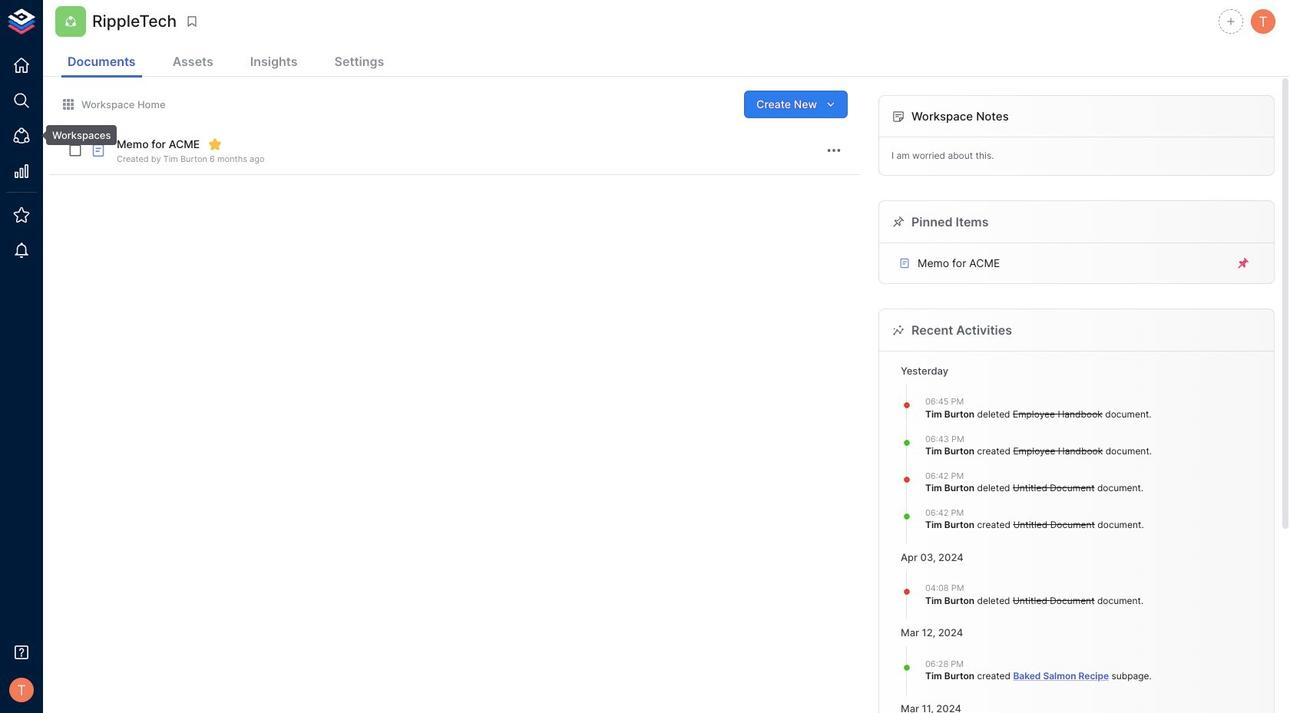 Task type: locate. For each thing, give the bounding box(es) containing it.
tooltip
[[35, 125, 117, 145]]

remove favorite image
[[208, 137, 222, 151]]



Task type: vqa. For each thing, say whether or not it's contained in the screenshot.
3rd Help IMAGE from the top of the page
no



Task type: describe. For each thing, give the bounding box(es) containing it.
unpin image
[[1237, 257, 1250, 270]]

bookmark image
[[185, 15, 199, 28]]



